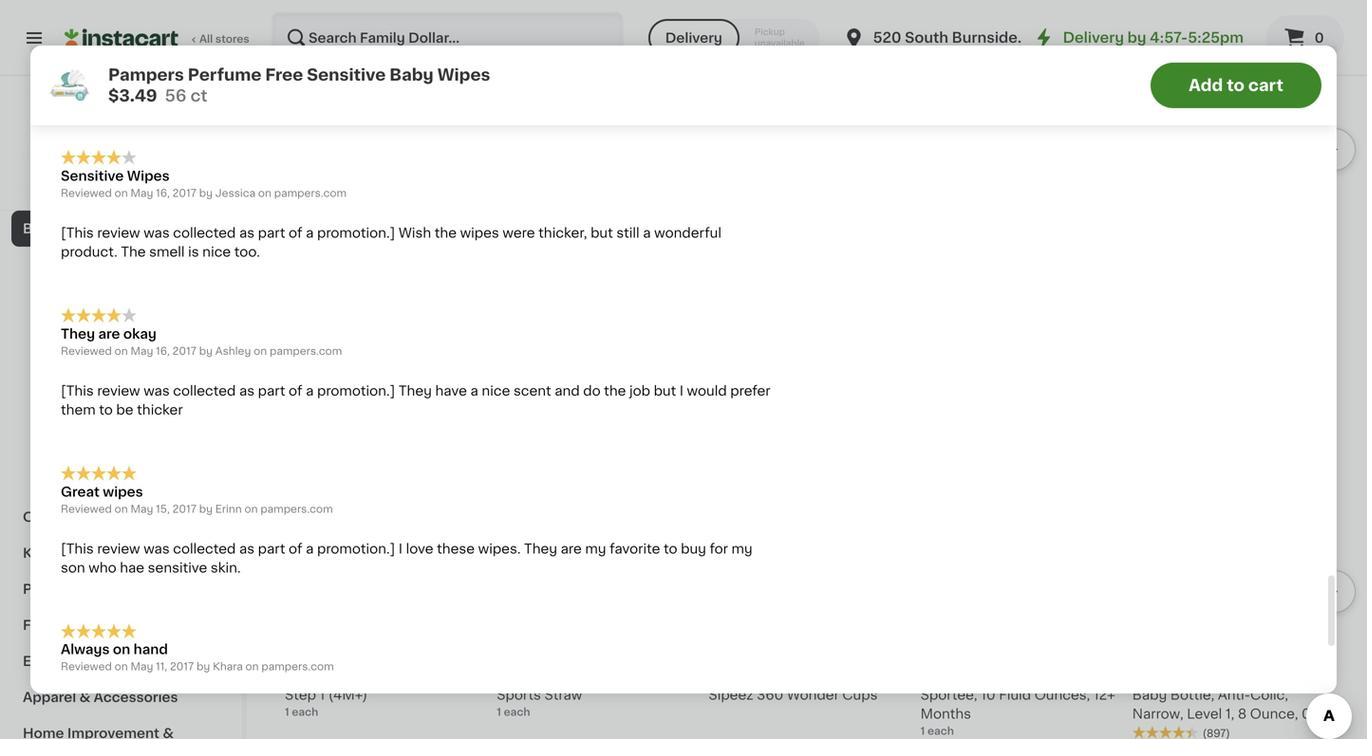 Task type: describe. For each thing, give the bounding box(es) containing it.
shea inside kidgets shea butter baby wipes
[[764, 203, 797, 216]]

2 my from the left
[[732, 543, 753, 556]]

family dollar logo image
[[103, 99, 139, 135]]

pricing
[[93, 164, 130, 174]]

4
[[296, 645, 310, 665]]

part for too.
[[258, 227, 285, 240]]

baby inside the pampers perfume free sensitive baby wipes
[[561, 241, 596, 254]]

the inside [this review was collected as part of a promotion.] wish the wipes were thicker, but still a wonderful product. the smell is nice too.
[[435, 227, 457, 240]]

delivery for delivery by 4:57-5:25pm
[[1063, 31, 1124, 45]]

on down view pricing policy link
[[115, 188, 128, 199]]

nice inside [this review was collected as part of a promotion.] they have a nice scent and do the job but i would prefer them to be thicker
[[482, 385, 510, 398]]

means
[[525, 69, 570, 82]]

on right khara
[[246, 662, 259, 673]]

to inside button
[[1227, 77, 1245, 94]]

0 vertical spatial bottles
[[34, 330, 82, 344]]

these inside '[this review was collected as part of a promotion.] i love these wipes. they are my favorite to buy for my son who hae sensitive skin.'
[[437, 543, 475, 556]]

sip,
[[406, 670, 430, 683]]

5:25pm
[[1188, 31, 1244, 45]]

sensitive inside sensitive wipes reviewed on may 16, 2017 by jessica on pampers.com
[[61, 170, 124, 183]]

1 vertical spatial for
[[262, 88, 280, 101]]

anti-
[[1218, 689, 1251, 702]]

sensitive for pampers perfume free sensitive baby wipes
[[497, 241, 558, 254]]

sipeez
[[709, 689, 754, 702]]

reviewed inside always on hand reviewed on may 11, 2017 by khara on pampers.com
[[61, 662, 112, 673]]

2017 inside sensitive wipes reviewed on may 16, 2017 by jessica on pampers.com
[[173, 188, 197, 199]]

0 horizontal spatial and
[[376, 88, 401, 101]]

nûby 10-ounce active sipeez 360 wonder cups
[[709, 670, 878, 702]]

perfume for pampers perfume free sensitive baby wipes
[[559, 222, 617, 235]]

wipes inside the pampers perfume free sensitive baby wipes
[[599, 241, 641, 254]]

all
[[199, 34, 213, 44]]

to inside [this review was collected as part of a promotion.] we have been using these for our son since he was born.  i like that they seem to grab more mess than other wipes, which means less wiping and less chance of irritation.   we also use them for messy hands and face. highly recommend.
[[236, 69, 250, 82]]

these inside [this review was collected as part of a promotion.] we have been using these for our son since he was born.  i like that they seem to grab more mess than other wipes, which means less wiping and less chance of irritation.   we also use them for messy hands and face. highly recommend.
[[536, 50, 573, 63]]

skin.
[[211, 562, 241, 575]]

i inside [this review was collected as part of a promotion.] we have been using these for our son since he was born.  i like that they seem to grab more mess than other wipes, which means less wiping and less chance of irritation.   we also use them for messy hands and face. highly recommend.
[[98, 69, 102, 82]]

i inside '[this review was collected as part of a promotion.] i love these wipes. they are my favorite to buy for my son who hae sensitive skin.'
[[399, 543, 403, 556]]

pampers.com inside always on hand reviewed on may 11, 2017 by khara on pampers.com
[[261, 662, 334, 673]]

the
[[121, 246, 146, 259]]

holiday essentials link
[[11, 139, 231, 175]]

0 vertical spatial supplies
[[110, 475, 168, 488]]

more baby supplies
[[34, 475, 168, 488]]

1 inside tommee tippee bottle, sportee, 10 fluid ounces, 12+ months 1 each
[[921, 727, 925, 737]]

by inside sensitive wipes reviewed on may 16, 2017 by jessica on pampers.com
[[199, 188, 213, 199]]

thicker,
[[539, 227, 587, 240]]

by inside great wipes reviewed on may 15, 2017 by erinn on pampers.com
[[199, 504, 213, 515]]

sports
[[497, 689, 541, 702]]

baby toys
[[34, 403, 104, 416]]

as for to
[[239, 385, 255, 398]]

promotion.] for we
[[317, 50, 395, 63]]

delivery for delivery
[[666, 31, 723, 45]]

chance
[[709, 69, 759, 82]]

level
[[1187, 708, 1222, 721]]

household link
[[11, 175, 231, 211]]

was for [this review was collected as part of a promotion.] we have been using these for our son since he was born.  i like that they seem to grab more mess than other wipes, which means less wiping and less chance of irritation.   we also use them for messy hands and face. highly recommend.
[[144, 50, 170, 63]]

them inside [this review was collected as part of a promotion.] they have a nice scent and do the job but i would prefer them to be thicker
[[61, 404, 96, 417]]

by left 4:57-
[[1128, 31, 1147, 45]]

& for office & craft link
[[69, 511, 80, 524]]

was up chance
[[711, 50, 737, 63]]

1 down step
[[285, 708, 289, 718]]

1 right step
[[320, 689, 325, 702]]

0 vertical spatial bottles & formula
[[34, 330, 154, 344]]

cart
[[1249, 77, 1284, 94]]

great
[[61, 486, 100, 499]]

they
[[162, 69, 192, 82]]

item carousel region containing 5
[[285, 0, 1356, 355]]

health
[[72, 258, 116, 272]]

pampers.com inside great wipes reviewed on may 15, 2017 by erinn on pampers.com
[[261, 504, 333, 515]]

may inside great wipes reviewed on may 15, 2017 by erinn on pampers.com
[[131, 504, 153, 515]]

kitchen supplies
[[23, 547, 139, 560]]

too.
[[234, 246, 260, 259]]

diapers
[[34, 294, 86, 308]]

always on hand reviewed on may 11, 2017 by khara on pampers.com
[[61, 644, 334, 673]]

seem
[[196, 69, 233, 82]]

bottle, inside dr. brown's natural flow baby bottle, anti-colic, narrow, level 1, 8 ounce, 0 m+
[[1171, 689, 1215, 702]]

add to cart
[[1189, 77, 1284, 94]]

born.
[[61, 69, 95, 82]]

5 kidgets shea butter baby wipes 216 ct
[[285, 178, 456, 251]]

pampers.com inside they are okay reviewed on may 16, 2017 by ashley on pampers.com
[[270, 346, 342, 357]]

& for apparel & accessories link
[[79, 691, 90, 705]]

a for i
[[306, 543, 314, 556]]

ct inside pampers perfume free sensitive baby wipes $3.49 56 ct
[[190, 88, 208, 104]]

kidgets inside 5 kidgets shea butter baby wipes 216 ct
[[285, 203, 336, 216]]

1 vertical spatial supplies
[[79, 547, 139, 560]]

[this review was collected as part of a promotion.] wish the wipes were thicker, but still a wonderful product. the smell is nice too.
[[61, 227, 722, 259]]

product group containing 5
[[285, 0, 482, 253]]

step
[[285, 689, 316, 702]]

butter inside kidgets shea butter baby wipes
[[800, 203, 842, 216]]

cup,
[[324, 670, 356, 683]]

1 vertical spatial formula
[[388, 386, 474, 406]]

each inside nûby toddler sippy cup with sports straw 1 each
[[504, 708, 530, 718]]

[this review was collected as part of a promotion.] they have a nice scent and do the job but i would prefer them to be thicker
[[61, 385, 771, 417]]

straw
[[545, 689, 582, 702]]

2017 inside always on hand reviewed on may 11, 2017 by khara on pampers.com
[[170, 662, 194, 673]]

item carousel region containing 4
[[285, 431, 1356, 740]]

dr. brown's natural flow baby bottle, anti-colic, narrow, level 1, 8 ounce, 0 m+
[[1133, 670, 1311, 740]]

family dollar
[[76, 141, 166, 155]]

natural
[[1211, 670, 1259, 683]]

to inside '[this review was collected as part of a promotion.] i love these wipes. they are my favorite to buy for my son who hae sensitive skin.'
[[664, 543, 678, 556]]

service type group
[[648, 19, 820, 57]]

100% satisfaction guarantee button
[[30, 177, 213, 196]]

on down okay
[[115, 346, 128, 357]]

1 horizontal spatial bottles
[[285, 386, 361, 406]]

they inside they are okay reviewed on may 16, 2017 by ashley on pampers.com
[[61, 328, 95, 341]]

each inside tommee tippee bottle, sportee, 10 fluid ounces, 12+ months 1 each
[[928, 727, 954, 737]]

[this for [this review was collected as part of a promotion.] wish the wipes were thicker, but still a wonderful product. the smell is nice too.
[[61, 227, 94, 240]]

as for that
[[239, 50, 255, 63]]

11,
[[156, 662, 167, 673]]

on left hand
[[113, 644, 130, 657]]

son inside '[this review was collected as part of a promotion.] i love these wipes. they are my favorite to buy for my son who hae sensitive skin.'
[[61, 562, 85, 575]]

were
[[503, 227, 535, 240]]

nûby for nûby 10-ounce active sipeez 360 wonder cups
[[709, 670, 745, 683]]

part for hae
[[258, 543, 285, 556]]

2 vertical spatial supplies
[[107, 583, 166, 596]]

ounce
[[769, 670, 814, 683]]

baby inside pampers perfume free sensitive baby wipes $3.49 56 ct
[[390, 67, 434, 83]]

for inside '[this review was collected as part of a promotion.] i love these wipes. they are my favorite to buy for my son who hae sensitive skin.'
[[710, 543, 728, 556]]

0 horizontal spatial bottles & formula link
[[11, 319, 231, 355]]

wipes inside great wipes reviewed on may 15, 2017 by erinn on pampers.com
[[103, 486, 143, 499]]

tommee tippee bottle, sportee, 10 fluid ounces, 12+ months 1 each
[[921, 670, 1116, 737]]

would
[[687, 385, 727, 398]]

narrow,
[[1133, 708, 1184, 721]]

shea inside 5 kidgets shea butter baby wipes 216 ct
[[340, 203, 373, 216]]

always
[[61, 644, 110, 657]]

job
[[630, 385, 651, 398]]

[this for [this review was collected as part of a promotion.] we have been using these for our son since he was born.  i like that they seem to grab more mess than other wipes, which means less wiping and less chance of irritation.   we also use them for messy hands and face. highly recommend.
[[61, 50, 94, 63]]

office & craft link
[[11, 500, 231, 536]]

since
[[652, 50, 688, 63]]

but inside [this review was collected as part of a promotion.] they have a nice scent and do the job but i would prefer them to be thicker
[[654, 385, 676, 398]]

collected for too.
[[173, 227, 236, 240]]

wipes inside [this review was collected as part of a promotion.] wish the wipes were thicker, but still a wonderful product. the smell is nice too.
[[460, 227, 499, 240]]

family dollar link
[[76, 99, 166, 158]]

active
[[817, 670, 859, 683]]

them inside [this review was collected as part of a promotion.] we have been using these for our son since he was born.  i like that they seem to grab more mess than other wipes, which means less wiping and less chance of irritation.   we also use them for messy hands and face. highly recommend.
[[223, 88, 258, 101]]

office
[[23, 511, 66, 524]]

stores
[[215, 34, 249, 44]]

view pricing policy
[[64, 164, 166, 174]]

south
[[905, 31, 949, 45]]

kitchen
[[23, 547, 76, 560]]

free for pampers perfume free sensitive baby wipes
[[620, 222, 650, 235]]

delivery by 4:57-5:25pm link
[[1033, 27, 1244, 49]]

of for sensitive wipes
[[289, 227, 303, 240]]

(897)
[[1203, 729, 1231, 739]]

may inside they are okay reviewed on may 16, 2017 by ashley on pampers.com
[[131, 346, 153, 357]]

4:57-
[[1150, 31, 1188, 45]]

add
[[1189, 77, 1223, 94]]

nice inside [this review was collected as part of a promotion.] wish the wipes were thicker, but still a wonderful product. the smell is nice too.
[[202, 246, 231, 259]]

to inside [this review was collected as part of a promotion.] they have a nice scent and do the job but i would prefer them to be thicker
[[99, 404, 113, 417]]

each inside 4 nûby cup, grip n' sip, 8 oz, step 1 (4m+) 1 each
[[292, 708, 318, 718]]

pampers perfume free sensitive baby wipes
[[497, 222, 650, 254]]

nûby 10-ounce active sipeez 360 wonder cups button
[[709, 438, 906, 705]]

sippy
[[590, 670, 628, 683]]

tippee
[[982, 670, 1028, 683]]

baby health care
[[34, 258, 151, 272]]

are inside they are okay reviewed on may 16, 2017 by ashley on pampers.com
[[98, 328, 120, 341]]

pampers perfume free sensitive baby wipes $3.49 56 ct
[[108, 67, 490, 104]]

baby health care link
[[11, 247, 231, 283]]

on right ashley
[[254, 346, 267, 357]]

nûby inside 4 nûby cup, grip n' sip, 8 oz, step 1 (4m+) 1 each
[[285, 670, 321, 683]]

n'
[[391, 670, 403, 683]]

but inside [this review was collected as part of a promotion.] wish the wipes were thicker, but still a wonderful product. the smell is nice too.
[[591, 227, 613, 240]]

apparel & accessories link
[[11, 680, 231, 716]]

perfume for pampers perfume free sensitive baby wipes $3.49 56 ct
[[188, 67, 262, 83]]

0 inside dr. brown's natural flow baby bottle, anti-colic, narrow, level 1, 8 ounce, 0 m+
[[1302, 708, 1311, 721]]

guarantee
[[146, 183, 201, 193]]

as for too.
[[239, 227, 255, 240]]

review for who
[[97, 543, 140, 556]]

by inside they are okay reviewed on may 16, 2017 by ashley on pampers.com
[[199, 346, 213, 357]]

view pricing policy link
[[64, 161, 178, 177]]

1 vertical spatial bottles & formula link
[[285, 385, 474, 408]]

jessica
[[215, 188, 256, 199]]

grab
[[253, 69, 283, 82]]

8 inside dr. brown's natural flow baby bottle, anti-colic, narrow, level 1, 8 ounce, 0 m+
[[1238, 708, 1247, 721]]

[this for [this review was collected as part of a promotion.] they have a nice scent and do the job but i would prefer them to be thicker
[[61, 385, 94, 398]]

he
[[691, 50, 708, 63]]

0 vertical spatial formula
[[100, 330, 154, 344]]

more
[[287, 69, 321, 82]]

reviewed inside sensitive wipes reviewed on may 16, 2017 by jessica on pampers.com
[[61, 188, 112, 199]]

of for they are okay
[[289, 385, 303, 398]]

than
[[364, 69, 394, 82]]

1 my from the left
[[585, 543, 606, 556]]

great wipes reviewed on may 15, 2017 by erinn on pampers.com
[[61, 486, 333, 515]]

hae
[[120, 562, 144, 575]]

baby inside dr. brown's natural flow baby bottle, anti-colic, narrow, level 1, 8 ounce, 0 m+
[[1133, 689, 1167, 702]]

ct inside 5 kidgets shea butter baby wipes 216 ct
[[306, 241, 317, 251]]

still
[[617, 227, 640, 240]]

do
[[583, 385, 601, 398]]

1 less from the left
[[574, 69, 600, 82]]

15,
[[156, 504, 170, 515]]



Task type: vqa. For each thing, say whether or not it's contained in the screenshot.
bottommost wipes
yes



Task type: locate. For each thing, give the bounding box(es) containing it.
1 vertical spatial 8
[[1238, 708, 1247, 721]]

are left favorite
[[561, 543, 582, 556]]

kidgets inside kidgets shea butter baby wipes
[[709, 203, 760, 216]]

a
[[306, 50, 314, 63], [306, 227, 314, 240], [643, 227, 651, 240], [306, 385, 314, 398], [471, 385, 478, 398], [306, 543, 314, 556]]

on right jessica
[[258, 188, 272, 199]]

free for pampers perfume free sensitive baby wipes $3.49 56 ct
[[265, 67, 303, 83]]

2017
[[173, 188, 197, 199], [173, 346, 197, 357], [173, 504, 197, 515], [170, 662, 194, 673]]

was inside [this review was collected as part of a promotion.] wish the wipes were thicker, but still a wonderful product. the smell is nice too.
[[144, 227, 170, 240]]

pampers inside the pampers perfume free sensitive baby wipes
[[497, 222, 556, 235]]

of inside '[this review was collected as part of a promotion.] i love these wipes. they are my favorite to buy for my son who hae sensitive skin.'
[[289, 543, 303, 556]]

pampers.com right ashley
[[270, 346, 342, 357]]

perfume
[[188, 67, 262, 83], [559, 222, 617, 235]]

perfume left still
[[559, 222, 617, 235]]

baby toys link
[[11, 391, 231, 427]]

3 review from the top
[[97, 385, 140, 398]]

sensitive down holiday essentials
[[61, 170, 124, 183]]

to left "be"
[[99, 404, 113, 417]]

pampers.com up 216 at the left top of the page
[[274, 188, 347, 199]]

2 vertical spatial sensitive
[[497, 241, 558, 254]]

smell
[[149, 246, 185, 259]]

bottles & formula
[[34, 330, 154, 344], [285, 386, 474, 406]]

1 horizontal spatial i
[[399, 543, 403, 556]]

1 horizontal spatial bottles & formula
[[285, 386, 474, 406]]

1 horizontal spatial wipes
[[460, 227, 499, 240]]

wipes inside pampers perfume free sensitive baby wipes $3.49 56 ct
[[437, 67, 490, 83]]

2 vertical spatial i
[[399, 543, 403, 556]]

0 horizontal spatial ct
[[190, 88, 208, 104]]

1 horizontal spatial free
[[620, 222, 650, 235]]

for right buy
[[710, 543, 728, 556]]

1 horizontal spatial and
[[555, 385, 580, 398]]

reviewed inside they are okay reviewed on may 16, 2017 by ashley on pampers.com
[[61, 346, 112, 357]]

formula
[[100, 330, 154, 344], [388, 386, 474, 406]]

2 item carousel region from the top
[[285, 431, 1356, 740]]

nûby inside nûby toddler sippy cup with sports straw 1 each
[[497, 670, 533, 683]]

nice left scent
[[482, 385, 510, 398]]

collected inside [this review was collected as part of a promotion.] wish the wipes were thicker, but still a wonderful product. the smell is nice too.
[[173, 227, 236, 240]]

pampers for pampers perfume free sensitive baby wipes
[[497, 222, 556, 235]]

0 horizontal spatial shea
[[340, 203, 373, 216]]

collected for to
[[173, 385, 236, 398]]

delivery up he
[[666, 31, 723, 45]]

sensitive up hands
[[307, 67, 386, 83]]

1 item carousel region from the top
[[285, 0, 1356, 355]]

reviewed down great
[[61, 504, 112, 515]]

as for hae
[[239, 543, 255, 556]]

who
[[89, 562, 116, 575]]

1 horizontal spatial nice
[[482, 385, 510, 398]]

was inside [this review was collected as part of a promotion.] they have a nice scent and do the job but i would prefer them to be thicker
[[144, 385, 170, 398]]

1 vertical spatial i
[[680, 385, 684, 398]]

1 horizontal spatial butter
[[800, 203, 842, 216]]

0 horizontal spatial nûby
[[285, 670, 321, 683]]

they inside '[this review was collected as part of a promotion.] i love these wipes. they are my favorite to buy for my son who hae sensitive skin.'
[[524, 543, 558, 556]]

kidgets shea butter baby wipes
[[709, 203, 880, 235]]

0 vertical spatial these
[[536, 50, 573, 63]]

and down than
[[376, 88, 401, 101]]

2 kidgets from the left
[[709, 203, 760, 216]]

0 vertical spatial i
[[98, 69, 102, 82]]

but right job on the left bottom of page
[[654, 385, 676, 398]]

0 horizontal spatial my
[[585, 543, 606, 556]]

0 horizontal spatial perfume
[[188, 67, 262, 83]]

0 vertical spatial bottles & formula link
[[11, 319, 231, 355]]

ct right '56'
[[190, 88, 208, 104]]

0 horizontal spatial free
[[265, 67, 303, 83]]

1 vertical spatial free
[[620, 222, 650, 235]]

collected down all
[[173, 50, 236, 63]]

[this inside [this review was collected as part of a promotion.] they have a nice scent and do the job but i would prefer them to be thicker
[[61, 385, 94, 398]]

2017 left jessica
[[173, 188, 197, 199]]

0 horizontal spatial formula
[[100, 330, 154, 344]]

brown's
[[1155, 670, 1208, 683]]

product group
[[285, 0, 482, 253], [497, 0, 694, 326]]

2017 left ashley
[[173, 346, 197, 357]]

supplies
[[110, 475, 168, 488], [79, 547, 139, 560], [107, 583, 166, 596]]

these up means
[[536, 50, 573, 63]]

1 vertical spatial but
[[654, 385, 676, 398]]

care
[[120, 258, 151, 272]]

item carousel region
[[285, 0, 1356, 355], [285, 431, 1356, 740]]

these
[[536, 50, 573, 63], [437, 543, 475, 556]]

them left "be"
[[61, 404, 96, 417]]

of inside [this review was collected as part of a promotion.] they have a nice scent and do the job but i would prefer them to be thicker
[[289, 385, 303, 398]]

sensitive wipes reviewed on may 16, 2017 by jessica on pampers.com
[[61, 170, 347, 199]]

collected for that
[[173, 50, 236, 63]]

also
[[165, 88, 193, 101]]

1,
[[1226, 708, 1235, 721]]

1 down sports
[[497, 708, 501, 718]]

16, inside sensitive wipes reviewed on may 16, 2017 by jessica on pampers.com
[[156, 188, 170, 199]]

3 collected from the top
[[173, 385, 236, 398]]

2 horizontal spatial and
[[651, 69, 676, 82]]

part up 216 at the left top of the page
[[258, 227, 285, 240]]

on down more baby supplies link
[[115, 504, 128, 515]]

0 horizontal spatial each
[[292, 708, 318, 718]]

1 horizontal spatial are
[[561, 543, 582, 556]]

bottle, inside tommee tippee bottle, sportee, 10 fluid ounces, 12+ months 1 each
[[1032, 670, 1076, 683]]

0 horizontal spatial 0
[[1302, 708, 1311, 721]]

review up "be"
[[97, 385, 140, 398]]

2017 right 11,
[[170, 662, 194, 673]]

0 vertical spatial nice
[[202, 246, 231, 259]]

part inside [this review was collected as part of a promotion.] they have a nice scent and do the job but i would prefer them to be thicker
[[258, 385, 285, 398]]

avenue
[[1021, 31, 1076, 45]]

was for [this review was collected as part of a promotion.] i love these wipes. they are my favorite to buy for my son who hae sensitive skin.
[[144, 543, 170, 556]]

irritation.
[[78, 88, 137, 101]]

free inside the pampers perfume free sensitive baby wipes
[[620, 222, 650, 235]]

0 horizontal spatial bottles
[[34, 330, 82, 344]]

0 horizontal spatial sensitive
[[61, 170, 124, 183]]

0 vertical spatial bottle,
[[1032, 670, 1076, 683]]

collected for hae
[[173, 543, 236, 556]]

i
[[98, 69, 102, 82], [680, 385, 684, 398], [399, 543, 403, 556]]

ct
[[190, 88, 208, 104], [306, 241, 317, 251]]

was up sensitive
[[144, 543, 170, 556]]

ct right 216 at the left top of the page
[[306, 241, 317, 251]]

may inside always on hand reviewed on may 11, 2017 by khara on pampers.com
[[131, 662, 153, 673]]

2 vertical spatial they
[[524, 543, 558, 556]]

nûby up step
[[285, 670, 321, 683]]

[this up born.
[[61, 50, 94, 63]]

as up skin.
[[239, 543, 255, 556]]

i inside [this review was collected as part of a promotion.] they have a nice scent and do the job but i would prefer them to be thicker
[[680, 385, 684, 398]]

wonderful
[[654, 227, 722, 240]]

we up other
[[399, 50, 420, 63]]

son down kitchen supplies
[[61, 562, 85, 575]]

may inside sensitive wipes reviewed on may 16, 2017 by jessica on pampers.com
[[131, 188, 153, 199]]

reviewed down view
[[61, 188, 112, 199]]

erinn
[[215, 504, 242, 515]]

4 may from the top
[[131, 662, 153, 673]]

1 vertical spatial 0
[[1302, 708, 1311, 721]]

2 reviewed from the top
[[61, 346, 112, 357]]

review for nice
[[97, 227, 140, 240]]

collected inside [this review was collected as part of a promotion.] they have a nice scent and do the job but i would prefer them to be thicker
[[173, 385, 236, 398]]

1 promotion.] from the top
[[317, 50, 395, 63]]

use
[[196, 88, 220, 101]]

1 horizontal spatial delivery
[[1063, 31, 1124, 45]]

0 horizontal spatial we
[[140, 88, 162, 101]]

part up grab
[[258, 50, 285, 63]]

[this for [this review was collected as part of a promotion.] i love these wipes. they are my favorite to buy for my son who hae sensitive skin.
[[61, 543, 94, 556]]

1 vertical spatial the
[[604, 385, 626, 398]]

8 left oz,
[[434, 670, 443, 683]]

as
[[239, 50, 255, 63], [239, 227, 255, 240], [239, 385, 255, 398], [239, 543, 255, 556]]

1 vertical spatial bottles
[[285, 386, 361, 406]]

4 [this from the top
[[61, 543, 94, 556]]

on
[[115, 188, 128, 199], [258, 188, 272, 199], [115, 346, 128, 357], [254, 346, 267, 357], [115, 504, 128, 515], [245, 504, 258, 515], [113, 644, 130, 657], [115, 662, 128, 673], [246, 662, 259, 673]]

baby inside kidgets shea butter baby wipes
[[846, 203, 880, 216]]

my right buy
[[732, 543, 753, 556]]

but left still
[[591, 227, 613, 240]]

0 horizontal spatial butter
[[376, 203, 418, 216]]

[this inside [this review was collected as part of a promotion.] wish the wipes were thicker, but still a wonderful product. the smell is nice too.
[[61, 227, 94, 240]]

as down ashley
[[239, 385, 255, 398]]

electronics link
[[11, 644, 231, 680]]

520 south burnside avenue button
[[843, 11, 1076, 65]]

1 may from the top
[[131, 188, 153, 199]]

i left love at the left bottom of page
[[399, 543, 403, 556]]

$8.09 element
[[1133, 643, 1330, 667]]

1 vertical spatial them
[[61, 404, 96, 417]]

0 vertical spatial for
[[577, 50, 595, 63]]

1 horizontal spatial product group
[[497, 0, 694, 326]]

10-
[[748, 670, 769, 683]]

my left favorite
[[585, 543, 606, 556]]

tommee
[[921, 670, 979, 683]]

kidgets up wonderful
[[709, 203, 760, 216]]

0 vertical spatial they
[[61, 328, 95, 341]]

may down hand
[[131, 662, 153, 673]]

perfume inside the pampers perfume free sensitive baby wipes
[[559, 222, 617, 235]]

instacart logo image
[[65, 27, 179, 49]]

supplies down hae
[[107, 583, 166, 596]]

0 horizontal spatial nice
[[202, 246, 231, 259]]

8
[[434, 670, 443, 683], [1238, 708, 1247, 721]]

nûby inside nûby 10-ounce active sipeez 360 wonder cups
[[709, 670, 745, 683]]

i left like
[[98, 69, 102, 82]]

16, inside they are okay reviewed on may 16, 2017 by ashley on pampers.com
[[156, 346, 170, 357]]

0 horizontal spatial wipes
[[103, 486, 143, 499]]

0 horizontal spatial they
[[61, 328, 95, 341]]

sensitive inside pampers perfume free sensitive baby wipes $3.49 56 ct
[[307, 67, 386, 83]]

promotion.] for they
[[317, 385, 395, 398]]

each down the "months"
[[928, 727, 954, 737]]

1 horizontal spatial ct
[[306, 241, 317, 251]]

a for we
[[306, 50, 314, 63]]

supplies up 15,
[[110, 475, 168, 488]]

1 horizontal spatial nûby
[[497, 670, 533, 683]]

1 horizontal spatial perfume
[[559, 222, 617, 235]]

1 horizontal spatial for
[[577, 50, 595, 63]]

kidgets down 5
[[285, 203, 336, 216]]

0 horizontal spatial 8
[[434, 670, 443, 683]]

pampers for pampers perfume free sensitive baby wipes $3.49 56 ct
[[108, 67, 184, 83]]

1 vertical spatial are
[[561, 543, 582, 556]]

2 shea from the left
[[764, 203, 797, 216]]

12+
[[1094, 689, 1116, 702]]

add to cart button
[[1151, 63, 1322, 108]]

1 butter from the left
[[376, 203, 418, 216]]

may down okay
[[131, 346, 153, 357]]

1 vertical spatial 16,
[[156, 346, 170, 357]]

free up messy
[[265, 67, 303, 83]]

4 review from the top
[[97, 543, 140, 556]]

reviewed
[[61, 188, 112, 199], [61, 346, 112, 357], [61, 504, 112, 515], [61, 662, 112, 673]]

as up too. at the left top of page
[[239, 227, 255, 240]]

free left wonderful
[[620, 222, 650, 235]]

520 south burnside avenue
[[873, 31, 1076, 45]]

may left 15,
[[131, 504, 153, 515]]

5
[[296, 178, 309, 198]]

bottle, up ounces,
[[1032, 670, 1076, 683]]

1 as from the top
[[239, 50, 255, 63]]

lists
[[53, 83, 86, 96]]

nûby toddler sippy cup with sports straw 1 each
[[497, 670, 691, 718]]

nûby
[[285, 670, 321, 683], [709, 670, 745, 683], [497, 670, 533, 683]]

1 [this from the top
[[61, 50, 94, 63]]

more
[[34, 475, 69, 488]]

2 horizontal spatial nûby
[[709, 670, 745, 683]]

craft
[[84, 511, 119, 524]]

was inside '[this review was collected as part of a promotion.] i love these wipes. they are my favorite to buy for my son who hae sensitive skin.'
[[144, 543, 170, 556]]

son up wiping
[[624, 50, 648, 63]]

sensitive for pampers perfume free sensitive baby wipes $3.49 56 ct
[[307, 67, 386, 83]]

[this up baby toys
[[61, 385, 94, 398]]

delivery by 4:57-5:25pm
[[1063, 31, 1244, 45]]

nûby for nûby toddler sippy cup with sports straw 1 each
[[497, 670, 533, 683]]

view
[[64, 164, 90, 174]]

1 collected from the top
[[173, 50, 236, 63]]

party & gift supplies
[[23, 583, 166, 596]]

0 vertical spatial item carousel region
[[285, 0, 1356, 355]]

1 review from the top
[[97, 50, 140, 63]]

& for party & gift supplies link
[[63, 583, 74, 596]]

1 horizontal spatial formula
[[388, 386, 474, 406]]

collected inside [this review was collected as part of a promotion.] we have been using these for our son since he was born.  i like that they seem to grab more mess than other wipes, which means less wiping and less chance of irritation.   we also use them for messy hands and face. highly recommend.
[[173, 50, 236, 63]]

highly
[[440, 88, 483, 101]]

2 promotion.] from the top
[[317, 227, 395, 240]]

2 product group from the left
[[497, 0, 694, 326]]

khara
[[213, 662, 243, 673]]

promotion.] inside '[this review was collected as part of a promotion.] i love these wipes. they are my favorite to buy for my son who hae sensitive skin.'
[[317, 543, 395, 556]]

3 may from the top
[[131, 504, 153, 515]]

review inside [this review was collected as part of a promotion.] we have been using these for our son since he was born.  i like that they seem to grab more mess than other wipes, which means less wiping and less chance of irritation.   we also use them for messy hands and face. highly recommend.
[[97, 50, 140, 63]]

son
[[624, 50, 648, 63], [61, 562, 85, 575]]

2 vertical spatial and
[[555, 385, 580, 398]]

1 horizontal spatial 0
[[1315, 31, 1324, 45]]

1 kidgets from the left
[[285, 203, 336, 216]]

1 horizontal spatial these
[[536, 50, 573, 63]]

wipes up office & craft link
[[103, 486, 143, 499]]

delivery inside button
[[666, 31, 723, 45]]

promotion.] for i
[[317, 543, 395, 556]]

1 horizontal spatial bottles & formula link
[[285, 385, 474, 408]]

2017 right 15,
[[173, 504, 197, 515]]

they inside [this review was collected as part of a promotion.] they have a nice scent and do the job but i would prefer them to be thicker
[[399, 385, 432, 398]]

1 horizontal spatial pampers
[[497, 222, 556, 235]]

wipes inside 5 kidgets shea butter baby wipes 216 ct
[[285, 222, 326, 235]]

on right erinn
[[245, 504, 258, 515]]

2 may from the top
[[131, 346, 153, 357]]

and left 'do'
[[555, 385, 580, 398]]

2 review from the top
[[97, 227, 140, 240]]

wipes inside kidgets shea butter baby wipes
[[709, 222, 750, 235]]

2 horizontal spatial for
[[710, 543, 728, 556]]

to left buy
[[664, 543, 678, 556]]

reviewed inside great wipes reviewed on may 15, 2017 by erinn on pampers.com
[[61, 504, 112, 515]]

1 shea from the left
[[340, 203, 373, 216]]

with
[[663, 670, 691, 683]]

are inside '[this review was collected as part of a promotion.] i love these wipes. they are my favorite to buy for my son who hae sensitive skin.'
[[561, 543, 582, 556]]

1 vertical spatial we
[[140, 88, 162, 101]]

part for that
[[258, 50, 285, 63]]

0 vertical spatial pampers
[[108, 67, 184, 83]]

3 nûby from the left
[[497, 670, 533, 683]]

1 inside nûby toddler sippy cup with sports straw 1 each
[[497, 708, 501, 718]]

0 vertical spatial 0
[[1315, 31, 1324, 45]]

wipes
[[437, 67, 490, 83], [127, 170, 170, 183], [285, 222, 326, 235], [709, 222, 750, 235], [599, 241, 641, 254], [104, 294, 145, 308]]

0 vertical spatial son
[[624, 50, 648, 63]]

0 vertical spatial we
[[399, 50, 420, 63]]

1 vertical spatial they
[[399, 385, 432, 398]]

apparel & accessories
[[23, 691, 178, 705]]

2 part from the top
[[258, 227, 285, 240]]

a inside [this review was collected as part of a promotion.] we have been using these for our son since he was born.  i like that they seem to grab more mess than other wipes, which means less wiping and less chance of irritation.   we also use them for messy hands and face. highly recommend.
[[306, 50, 314, 63]]

3 part from the top
[[258, 385, 285, 398]]

part down they are okay reviewed on may 16, 2017 by ashley on pampers.com
[[258, 385, 285, 398]]

wipes left were
[[460, 227, 499, 240]]

2017 inside they are okay reviewed on may 16, 2017 by ashley on pampers.com
[[173, 346, 197, 357]]

butter inside 5 kidgets shea butter baby wipes 216 ct
[[376, 203, 418, 216]]

and inside [this review was collected as part of a promotion.] they have a nice scent and do the job but i would prefer them to be thicker
[[555, 385, 580, 398]]

we
[[399, 50, 420, 63], [140, 88, 162, 101]]

have for a
[[435, 385, 467, 398]]

free inside pampers perfume free sensitive baby wipes $3.49 56 ct
[[265, 67, 303, 83]]

favorite
[[610, 543, 660, 556]]

are
[[98, 328, 120, 341], [561, 543, 582, 556]]

was up thicker
[[144, 385, 170, 398]]

1 part from the top
[[258, 50, 285, 63]]

16, down okay
[[156, 346, 170, 357]]

baby link
[[11, 211, 231, 247]]

8 inside 4 nûby cup, grip n' sip, 8 oz, step 1 (4m+) 1 each
[[434, 670, 443, 683]]

each down step
[[292, 708, 318, 718]]

0 vertical spatial and
[[651, 69, 676, 82]]

sportee,
[[921, 689, 978, 702]]

review inside '[this review was collected as part of a promotion.] i love these wipes. they are my favorite to buy for my son who hae sensitive skin.'
[[97, 543, 140, 556]]

using
[[496, 50, 532, 63]]

1
[[320, 689, 325, 702], [285, 708, 289, 718], [497, 708, 501, 718], [921, 727, 925, 737]]

2 butter from the left
[[800, 203, 842, 216]]

0 inside button
[[1315, 31, 1324, 45]]

nice right "is"
[[202, 246, 231, 259]]

0 vertical spatial are
[[98, 328, 120, 341]]

was for [this review was collected as part of a promotion.] wish the wipes were thicker, but still a wonderful product. the smell is nice too.
[[144, 227, 170, 240]]

4 nûby cup, grip n' sip, 8 oz, step 1 (4m+) 1 each
[[285, 645, 469, 718]]

&
[[89, 294, 100, 308], [86, 330, 96, 344], [366, 386, 383, 406], [69, 511, 80, 524], [63, 583, 74, 596], [79, 691, 90, 705]]

cups
[[843, 689, 878, 702]]

face.
[[404, 88, 437, 101]]

by left khara
[[197, 662, 210, 673]]

3 [this from the top
[[61, 385, 94, 398]]

may
[[131, 188, 153, 199], [131, 346, 153, 357], [131, 504, 153, 515], [131, 662, 153, 673]]

0 vertical spatial 8
[[434, 670, 443, 683]]

0 horizontal spatial i
[[98, 69, 102, 82]]

& for "diapers & wipes" link
[[89, 294, 100, 308]]

None search field
[[272, 11, 624, 65]]

3 promotion.] from the top
[[317, 385, 395, 398]]

recommend.
[[487, 88, 571, 101]]

0 vertical spatial ct
[[190, 88, 208, 104]]

perfume up use
[[188, 67, 262, 83]]

dollar
[[125, 141, 166, 155]]

promotion.] for wish
[[317, 227, 395, 240]]

a inside '[this review was collected as part of a promotion.] i love these wipes. they are my favorite to buy for my son who hae sensitive skin.'
[[306, 543, 314, 556]]

have left scent
[[435, 385, 467, 398]]

by inside always on hand reviewed on may 11, 2017 by khara on pampers.com
[[197, 662, 210, 673]]

4 as from the top
[[239, 543, 255, 556]]

diapers & wipes
[[34, 294, 145, 308]]

1 horizontal spatial my
[[732, 543, 753, 556]]

0 vertical spatial the
[[435, 227, 457, 240]]

wipes inside sensitive wipes reviewed on may 16, 2017 by jessica on pampers.com
[[127, 170, 170, 183]]

to left grab
[[236, 69, 250, 82]]

scent
[[514, 385, 551, 398]]

0 vertical spatial wipes
[[460, 227, 499, 240]]

a for they
[[306, 385, 314, 398]]

1 horizontal spatial 8
[[1238, 708, 1247, 721]]

3 reviewed from the top
[[61, 504, 112, 515]]

kidgets shea butter baby wipes button
[[709, 0, 906, 253]]

a for wish
[[306, 227, 314, 240]]

10
[[981, 689, 996, 702]]

are left okay
[[98, 328, 120, 341]]

as inside [this review was collected as part of a promotion.] they have a nice scent and do the job but i would prefer them to be thicker
[[239, 385, 255, 398]]

review for them
[[97, 385, 140, 398]]

[this up product.
[[61, 227, 94, 240]]

thicker
[[137, 404, 183, 417]]

1 down the "months"
[[921, 727, 925, 737]]

have inside [this review was collected as part of a promotion.] we have been using these for our son since he was born.  i like that they seem to grab more mess than other wipes, which means less wiping and less chance of irritation.   we also use them for messy hands and face. highly recommend.
[[424, 50, 455, 63]]

of
[[289, 50, 303, 63], [61, 88, 75, 101], [289, 227, 303, 240], [289, 385, 303, 398], [289, 543, 303, 556]]

0 horizontal spatial son
[[61, 562, 85, 575]]

0 vertical spatial have
[[424, 50, 455, 63]]

the right wish on the top left
[[435, 227, 457, 240]]

1 horizontal spatial we
[[399, 50, 420, 63]]

pampers inside pampers perfume free sensitive baby wipes $3.49 56 ct
[[108, 67, 184, 83]]

(4m+)
[[328, 689, 368, 702]]

$3.49
[[108, 88, 157, 104]]

was
[[144, 50, 170, 63], [711, 50, 737, 63], [144, 227, 170, 240], [144, 385, 170, 398], [144, 543, 170, 556]]

3 as from the top
[[239, 385, 255, 398]]

shea
[[340, 203, 373, 216], [764, 203, 797, 216]]

1 vertical spatial ct
[[306, 241, 317, 251]]

2 nûby from the left
[[709, 670, 745, 683]]

was for [this review was collected as part of a promotion.] they have a nice scent and do the job but i would prefer them to be thicker
[[144, 385, 170, 398]]

1 vertical spatial these
[[437, 543, 475, 556]]

as inside '[this review was collected as part of a promotion.] i love these wipes. they are my favorite to buy for my son who hae sensitive skin.'
[[239, 543, 255, 556]]

1 vertical spatial have
[[435, 385, 467, 398]]

review up hae
[[97, 543, 140, 556]]

part inside [this review was collected as part of a promotion.] we have been using these for our son since he was born.  i like that they seem to grab more mess than other wipes, which means less wiping and less chance of irritation.   we also use them for messy hands and face. highly recommend.
[[258, 50, 285, 63]]

nûby up sports
[[497, 670, 533, 683]]

[this inside '[this review was collected as part of a promotion.] i love these wipes. they are my favorite to buy for my son who hae sensitive skin.'
[[61, 543, 94, 556]]

wish
[[399, 227, 431, 240]]

have up 'wipes,'
[[424, 50, 455, 63]]

for down grab
[[262, 88, 280, 101]]

they
[[61, 328, 95, 341], [399, 385, 432, 398], [524, 543, 558, 556]]

as down stores
[[239, 50, 255, 63]]

2 less from the left
[[679, 69, 706, 82]]

product group containing pampers perfume free sensitive baby wipes
[[497, 0, 694, 326]]

1 product group from the left
[[285, 0, 482, 253]]

perfume inside pampers perfume free sensitive baby wipes $3.49 56 ct
[[188, 67, 262, 83]]

review for like
[[97, 50, 140, 63]]

collected
[[173, 50, 236, 63], [173, 227, 236, 240], [173, 385, 236, 398], [173, 543, 236, 556]]

1 horizontal spatial bottle,
[[1171, 689, 1215, 702]]

1 vertical spatial nice
[[482, 385, 510, 398]]

we down that
[[140, 88, 162, 101]]

4 promotion.] from the top
[[317, 543, 395, 556]]

0 horizontal spatial are
[[98, 328, 120, 341]]

1 vertical spatial item carousel region
[[285, 431, 1356, 740]]

1 horizontal spatial shea
[[764, 203, 797, 216]]

0 horizontal spatial them
[[61, 404, 96, 417]]

1 horizontal spatial but
[[654, 385, 676, 398]]

floral
[[23, 619, 61, 632]]

of for great wipes
[[289, 543, 303, 556]]

0 horizontal spatial but
[[591, 227, 613, 240]]

part inside [this review was collected as part of a promotion.] wish the wipes were thicker, but still a wonderful product. the smell is nice too.
[[258, 227, 285, 240]]

on up apparel & accessories link
[[115, 662, 128, 673]]

have for been
[[424, 50, 455, 63]]

nûby up sipeez
[[709, 670, 745, 683]]

2 as from the top
[[239, 227, 255, 240]]

1 reviewed from the top
[[61, 188, 112, 199]]

pampers.com right erinn
[[261, 504, 333, 515]]

1 horizontal spatial sensitive
[[307, 67, 386, 83]]

other
[[397, 69, 433, 82]]

kidgets
[[285, 203, 336, 216], [709, 203, 760, 216]]

review down instacart logo
[[97, 50, 140, 63]]

pampers.com inside sensitive wipes reviewed on may 16, 2017 by jessica on pampers.com
[[274, 188, 347, 199]]

i left would
[[680, 385, 684, 398]]

less down our
[[574, 69, 600, 82]]

baby inside 5 kidgets shea butter baby wipes 216 ct
[[422, 203, 456, 216]]

1 vertical spatial and
[[376, 88, 401, 101]]

2017 inside great wipes reviewed on may 15, 2017 by erinn on pampers.com
[[173, 504, 197, 515]]

4 collected from the top
[[173, 543, 236, 556]]

2 collected from the top
[[173, 227, 236, 240]]

the inside [this review was collected as part of a promotion.] they have a nice scent and do the job but i would prefer them to be thicker
[[604, 385, 626, 398]]

1 vertical spatial bottles & formula
[[285, 386, 474, 406]]

all stores
[[199, 34, 249, 44]]

1 16, from the top
[[156, 188, 170, 199]]

pampers.com up step
[[261, 662, 334, 673]]

2 horizontal spatial sensitive
[[497, 241, 558, 254]]

0 vertical spatial them
[[223, 88, 258, 101]]

butter
[[376, 203, 418, 216], [800, 203, 842, 216]]

been
[[459, 50, 493, 63]]

4 reviewed from the top
[[61, 662, 112, 673]]

promotion.] inside [this review was collected as part of a promotion.] we have been using these for our son since he was born.  i like that they seem to grab more mess than other wipes, which means less wiping and less chance of irritation.   we also use them for messy hands and face. highly recommend.
[[317, 50, 395, 63]]

delivery left 4:57-
[[1063, 31, 1124, 45]]

colic,
[[1251, 689, 1289, 702]]

4 part from the top
[[258, 543, 285, 556]]

delivery button
[[648, 19, 740, 57]]

2 [this from the top
[[61, 227, 94, 240]]

bottles
[[34, 330, 82, 344], [285, 386, 361, 406]]

1 nûby from the left
[[285, 670, 321, 683]]

reviewed down the always
[[61, 662, 112, 673]]

was up that
[[144, 50, 170, 63]]

son inside [this review was collected as part of a promotion.] we have been using these for our son since he was born.  i like that they seem to grab more mess than other wipes, which means less wiping and less chance of irritation.   we also use them for messy hands and face. highly recommend.
[[624, 50, 648, 63]]

part for to
[[258, 385, 285, 398]]

2 16, from the top
[[156, 346, 170, 357]]

to right add
[[1227, 77, 1245, 94]]

as inside [this review was collected as part of a promotion.] wish the wipes were thicker, but still a wonderful product. the smell is nice too.
[[239, 227, 255, 240]]

1 vertical spatial sensitive
[[61, 170, 124, 183]]

them down seem
[[223, 88, 258, 101]]

supplies up who
[[79, 547, 139, 560]]



